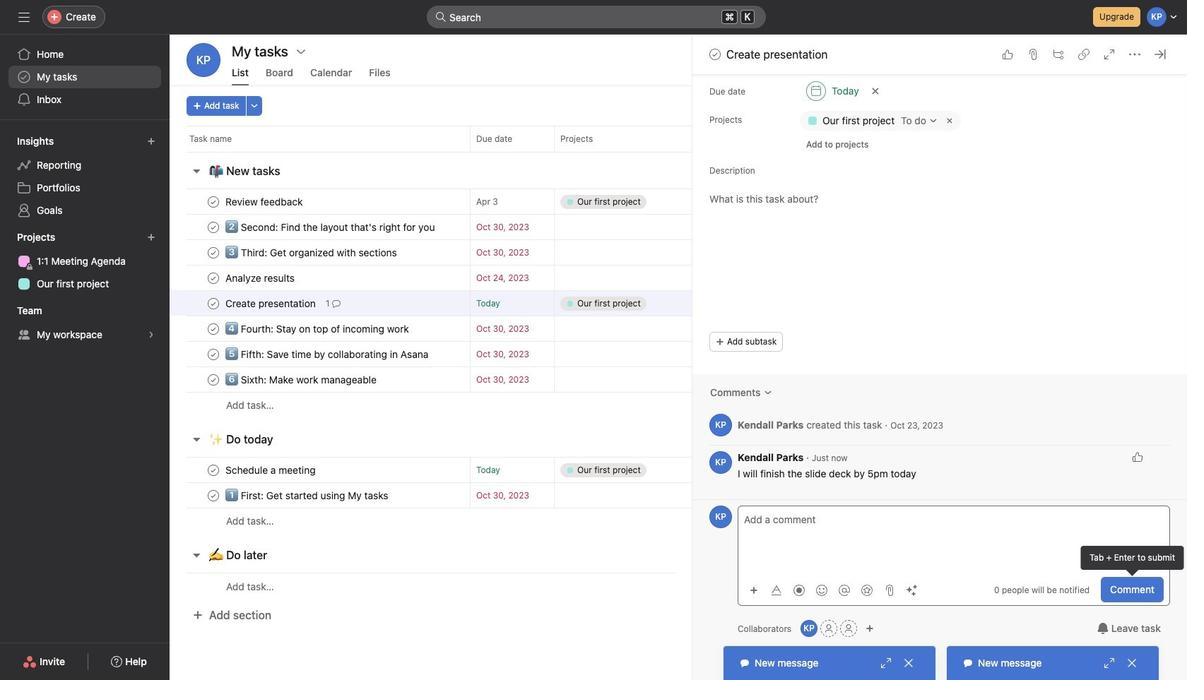 Task type: vqa. For each thing, say whether or not it's contained in the screenshot.
GN image to the bottom
no



Task type: describe. For each thing, give the bounding box(es) containing it.
insert an object image
[[750, 586, 758, 595]]

mark complete checkbox for 1️⃣ first: get started using my tasks cell
[[205, 487, 222, 504]]

teams element
[[0, 298, 170, 349]]

mark complete image inside 1️⃣ first: get started using my tasks cell
[[205, 487, 222, 504]]

task name text field for mark complete option in the analyze results cell
[[223, 271, 299, 285]]

mark complete checkbox for 4️⃣ fourth: stay on top of incoming work cell
[[205, 320, 222, 337]]

mark complete checkbox for 6️⃣ sixth: make work manageable cell
[[205, 371, 222, 388]]

new insights image
[[147, 137, 155, 146]]

mark complete image inside 5️⃣ fifth: save time by collaborating in asana cell
[[205, 346, 222, 363]]

1 comment image
[[332, 299, 341, 308]]

global element
[[0, 35, 170, 119]]

toolbar inside create presentation dialog
[[744, 580, 925, 600]]

close image for expand new message image
[[1126, 658, 1138, 669]]

clear due date image
[[871, 87, 880, 95]]

add or remove collaborators image
[[866, 625, 874, 633]]

linked projects for 3️⃣ third: get organized with sections cell
[[554, 240, 695, 266]]

see details, my workspace image
[[147, 331, 155, 339]]

more actions image
[[250, 102, 258, 110]]

linked projects for 1️⃣ first: get started using my tasks cell
[[554, 483, 695, 509]]

mark complete image for mark complete checkbox within review feedback 'cell'
[[205, 193, 222, 210]]

mark complete image for mark complete option within create presentation cell
[[205, 295, 222, 312]]

copy task link image
[[1078, 49, 1090, 60]]

0 likes. click to like this task comment image
[[1132, 452, 1143, 463]]

mark complete image for mark complete checkbox in 2️⃣ second: find the layout that's right for you cell
[[205, 219, 222, 236]]

task name text field for schedule a meeting cell on the bottom left of the page
[[223, 463, 320, 477]]

task name text field for 2️⃣ second: find the layout that's right for you cell
[[223, 220, 439, 234]]

mark complete checkbox inside create presentation dialog
[[707, 46, 724, 63]]

linked projects for 6️⃣ sixth: make work manageable cell
[[554, 367, 695, 393]]

0 likes. click to like this task image
[[1002, 49, 1013, 60]]

prominent image
[[435, 11, 447, 23]]

header 📬 new tasks tree grid
[[170, 189, 958, 418]]

collapse task list for this group image for mark complete option within the schedule a meeting cell
[[191, 434, 202, 445]]

mark complete checkbox for 3️⃣ third: get organized with sections cell
[[205, 244, 222, 261]]

5️⃣ fifth: save time by collaborating in asana cell
[[170, 341, 470, 367]]

close details image
[[1155, 49, 1166, 60]]

linked projects for 4️⃣ fourth: stay on top of incoming work cell
[[554, 316, 695, 342]]

3 collapse task list for this group image from the top
[[191, 550, 202, 561]]

3️⃣ third: get organized with sections cell
[[170, 240, 470, 266]]

create presentation cell
[[170, 290, 470, 317]]

task name text field for create presentation cell in the left of the page
[[223, 296, 320, 311]]

6️⃣ sixth: make work manageable cell
[[170, 367, 470, 393]]

full screen image
[[1104, 49, 1115, 60]]

record a video image
[[794, 585, 805, 596]]

task name text field for mark complete checkbox in 1️⃣ first: get started using my tasks cell
[[223, 489, 393, 503]]

task name text field for review feedback 'cell'
[[223, 195, 307, 209]]

mark complete checkbox for schedule a meeting cell on the bottom left of the page
[[205, 462, 222, 479]]



Task type: locate. For each thing, give the bounding box(es) containing it.
2 close image from the left
[[1126, 658, 1138, 669]]

collapse task list for this group image
[[191, 165, 202, 177], [191, 434, 202, 445], [191, 550, 202, 561]]

mark complete image for mark complete checkbox in create presentation dialog
[[707, 46, 724, 63]]

3 mark complete image from the top
[[205, 320, 222, 337]]

4 task name text field from the top
[[223, 347, 433, 361]]

3 task name text field from the top
[[223, 322, 413, 336]]

task name text field down 5️⃣ fifth: save time by collaborating in asana cell
[[223, 373, 381, 387]]

2 task name text field from the top
[[223, 220, 439, 234]]

collapse task list for this group image for mark complete checkbox within review feedback 'cell'
[[191, 165, 202, 177]]

task name text field up 1️⃣ first: get started using my tasks cell
[[223, 463, 320, 477]]

schedule a meeting cell
[[170, 457, 470, 483]]

create presentation dialog
[[693, 0, 1187, 681]]

mark complete image inside schedule a meeting cell
[[205, 462, 222, 479]]

4 mark complete image from the top
[[205, 346, 222, 363]]

toolbar
[[744, 580, 925, 600]]

mark complete image for mark complete option in 4️⃣ fourth: stay on top of incoming work cell
[[205, 320, 222, 337]]

0 vertical spatial open user profile image
[[709, 452, 732, 474]]

mark complete checkbox for 5️⃣ fifth: save time by collaborating in asana cell
[[205, 346, 222, 363]]

1 horizontal spatial close image
[[1126, 658, 1138, 669]]

linked projects for 2️⃣ second: find the layout that's right for you cell
[[554, 214, 695, 240]]

task name text field for 6️⃣ sixth: make work manageable cell
[[223, 373, 381, 387]]

tooltip
[[1081, 546, 1184, 575]]

mark complete image inside create presentation cell
[[205, 295, 222, 312]]

Mark complete checkbox
[[205, 244, 222, 261], [205, 270, 222, 287], [205, 295, 222, 312], [205, 320, 222, 337], [205, 371, 222, 388], [205, 462, 222, 479]]

task name text field for mark complete option in 3️⃣ third: get organized with sections cell
[[223, 246, 401, 260]]

task name text field inside 2️⃣ second: find the layout that's right for you cell
[[223, 220, 439, 234]]

1 task name text field from the top
[[223, 246, 401, 260]]

task name text field inside create presentation cell
[[223, 296, 320, 311]]

projects element
[[0, 225, 170, 298]]

task name text field up 3️⃣ third: get organized with sections cell
[[223, 220, 439, 234]]

1 task name text field from the top
[[223, 195, 307, 209]]

None field
[[427, 6, 766, 28]]

mark complete image for mark complete option in the analyze results cell
[[205, 270, 222, 287]]

insights element
[[0, 129, 170, 225]]

4️⃣ fourth: stay on top of incoming work cell
[[170, 316, 470, 342]]

mark complete checkbox for create presentation cell in the left of the page
[[205, 295, 222, 312]]

2 task name text field from the top
[[223, 271, 299, 285]]

1 mark complete image from the top
[[205, 244, 222, 261]]

more actions for this task image
[[1129, 49, 1141, 60]]

mark complete checkbox inside 3️⃣ third: get organized with sections cell
[[205, 244, 222, 261]]

at mention image
[[839, 585, 850, 596]]

mark complete checkbox inside analyze results cell
[[205, 270, 222, 287]]

attachments: add a file to this task, create presentation image
[[1027, 49, 1039, 60]]

2 open user profile image from the top
[[709, 506, 732, 529]]

2 mark complete image from the top
[[205, 295, 222, 312]]

1 mark complete checkbox from the top
[[205, 244, 222, 261]]

task name text field inside 3️⃣ third: get organized with sections cell
[[223, 246, 401, 260]]

2 vertical spatial collapse task list for this group image
[[191, 550, 202, 561]]

Task name text field
[[223, 195, 307, 209], [223, 220, 439, 234], [223, 296, 320, 311], [223, 373, 381, 387], [223, 463, 320, 477]]

mark complete image inside analyze results cell
[[205, 270, 222, 287]]

mark complete checkbox for review feedback 'cell'
[[205, 193, 222, 210]]

1 open user profile image from the top
[[709, 452, 732, 474]]

task name text field up create presentation cell in the left of the page
[[223, 271, 299, 285]]

Search tasks, projects, and more text field
[[427, 6, 766, 28]]

4 mark complete checkbox from the top
[[205, 320, 222, 337]]

1 collapse task list for this group image from the top
[[191, 165, 202, 177]]

task name text field inside 5️⃣ fifth: save time by collaborating in asana cell
[[223, 347, 433, 361]]

1️⃣ first: get started using my tasks cell
[[170, 483, 470, 509]]

close image
[[903, 658, 914, 669], [1126, 658, 1138, 669]]

5 task name text field from the top
[[223, 489, 393, 503]]

header ✨ do today tree grid
[[170, 457, 958, 534]]

task name text field inside analyze results cell
[[223, 271, 299, 285]]

task name text field up 5️⃣ fifth: save time by collaborating in asana cell
[[223, 322, 413, 336]]

mark complete image
[[205, 244, 222, 261], [205, 295, 222, 312], [205, 320, 222, 337], [205, 346, 222, 363], [205, 487, 222, 504]]

view profile settings image
[[187, 43, 220, 77]]

add or remove collaborators image
[[801, 620, 818, 637]]

1 close image from the left
[[903, 658, 914, 669]]

task name text field for mark complete option in 4️⃣ fourth: stay on top of incoming work cell
[[223, 322, 413, 336]]

mark complete image inside 6️⃣ sixth: make work manageable cell
[[205, 371, 222, 388]]

mark complete image for mark complete option within the schedule a meeting cell
[[205, 462, 222, 479]]

task name text field up analyze results cell at the left of page
[[223, 246, 401, 260]]

task name text field inside review feedback 'cell'
[[223, 195, 307, 209]]

open user profile image
[[709, 452, 732, 474], [709, 506, 732, 529]]

task name text field inside 1️⃣ first: get started using my tasks cell
[[223, 489, 393, 503]]

mark complete checkbox inside schedule a meeting cell
[[205, 462, 222, 479]]

mark complete image for mark complete option inside the 6️⃣ sixth: make work manageable cell
[[205, 371, 222, 388]]

mark complete image inside 3️⃣ third: get organized with sections cell
[[205, 244, 222, 261]]

6 mark complete checkbox from the top
[[205, 462, 222, 479]]

task name text field down schedule a meeting cell on the bottom left of the page
[[223, 489, 393, 503]]

review feedback cell
[[170, 189, 470, 215]]

5 task name text field from the top
[[223, 463, 320, 477]]

mark complete image for mark complete option in 3️⃣ third: get organized with sections cell
[[205, 244, 222, 261]]

mark complete checkbox inside 5️⃣ fifth: save time by collaborating in asana cell
[[205, 346, 222, 363]]

add subtask image
[[1053, 49, 1064, 60]]

Task name text field
[[223, 246, 401, 260], [223, 271, 299, 285], [223, 322, 413, 336], [223, 347, 433, 361], [223, 489, 393, 503]]

hide sidebar image
[[18, 11, 30, 23]]

task name text field inside schedule a meeting cell
[[223, 463, 320, 477]]

3 task name text field from the top
[[223, 296, 320, 311]]

task name text field up 2️⃣ second: find the layout that's right for you cell
[[223, 195, 307, 209]]

formatting image
[[771, 585, 782, 596]]

2 collapse task list for this group image from the top
[[191, 434, 202, 445]]

move tasks between sections image
[[447, 299, 456, 308]]

mark complete checkbox inside 1️⃣ first: get started using my tasks cell
[[205, 487, 222, 504]]

5 mark complete image from the top
[[205, 487, 222, 504]]

analyze results cell
[[170, 265, 470, 291]]

show options image
[[295, 46, 307, 57]]

task name text field for mark complete checkbox inside 5️⃣ fifth: save time by collaborating in asana cell
[[223, 347, 433, 361]]

5 mark complete checkbox from the top
[[205, 371, 222, 388]]

mark complete checkbox inside 2️⃣ second: find the layout that's right for you cell
[[205, 219, 222, 236]]

comments image
[[764, 389, 772, 397]]

remove image
[[944, 115, 955, 126]]

new project or portfolio image
[[147, 233, 155, 242]]

mark complete checkbox for 2️⃣ second: find the layout that's right for you cell
[[205, 219, 222, 236]]

2 mark complete checkbox from the top
[[205, 270, 222, 287]]

close image right expand new message image
[[1126, 658, 1138, 669]]

mark complete checkbox inside 4️⃣ fourth: stay on top of incoming work cell
[[205, 320, 222, 337]]

1 vertical spatial open user profile image
[[709, 506, 732, 529]]

mark complete image inside 4️⃣ fourth: stay on top of incoming work cell
[[205, 320, 222, 337]]

3 mark complete checkbox from the top
[[205, 295, 222, 312]]

mark complete image inside review feedback 'cell'
[[205, 193, 222, 210]]

mark complete checkbox inside create presentation cell
[[205, 295, 222, 312]]

4 task name text field from the top
[[223, 373, 381, 387]]

Mark complete checkbox
[[707, 46, 724, 63], [205, 193, 222, 210], [205, 219, 222, 236], [205, 346, 222, 363], [205, 487, 222, 504]]

0 horizontal spatial close image
[[903, 658, 914, 669]]

2️⃣ second: find the layout that's right for you cell
[[170, 214, 470, 240]]

mark complete image
[[707, 46, 724, 63], [205, 193, 222, 210], [205, 219, 222, 236], [205, 270, 222, 287], [205, 371, 222, 388], [205, 462, 222, 479]]

mark complete checkbox inside 6️⃣ sixth: make work manageable cell
[[205, 371, 222, 388]]

task name text field up 6️⃣ sixth: make work manageable cell
[[223, 347, 433, 361]]

expand new message image
[[1104, 658, 1115, 669]]

task name text field up 4️⃣ fourth: stay on top of incoming work cell
[[223, 296, 320, 311]]

close image for expand new message icon
[[903, 658, 914, 669]]

mark complete image inside 2️⃣ second: find the layout that's right for you cell
[[205, 219, 222, 236]]

main content
[[693, 0, 1187, 500]]

task name text field inside 4️⃣ fourth: stay on top of incoming work cell
[[223, 322, 413, 336]]

close image right expand new message icon
[[903, 658, 914, 669]]

mark complete checkbox for analyze results cell at the left of page
[[205, 270, 222, 287]]

0 vertical spatial collapse task list for this group image
[[191, 165, 202, 177]]

expand new message image
[[880, 658, 892, 669]]

open user profile image
[[709, 414, 732, 437]]

1 vertical spatial collapse task list for this group image
[[191, 434, 202, 445]]

row
[[170, 126, 958, 152], [187, 151, 940, 153], [170, 189, 958, 215], [170, 214, 958, 240], [170, 240, 958, 266], [170, 265, 958, 291], [170, 290, 958, 317], [170, 316, 958, 342], [170, 341, 958, 367], [170, 367, 958, 393], [170, 392, 958, 418], [170, 457, 958, 483], [170, 483, 958, 509], [170, 508, 958, 534], [170, 573, 958, 600]]

mark complete checkbox inside review feedback 'cell'
[[205, 193, 222, 210]]

task name text field inside 6️⃣ sixth: make work manageable cell
[[223, 373, 381, 387]]

linked projects for 5️⃣ fifth: save time by collaborating in asana cell
[[554, 341, 695, 367]]



